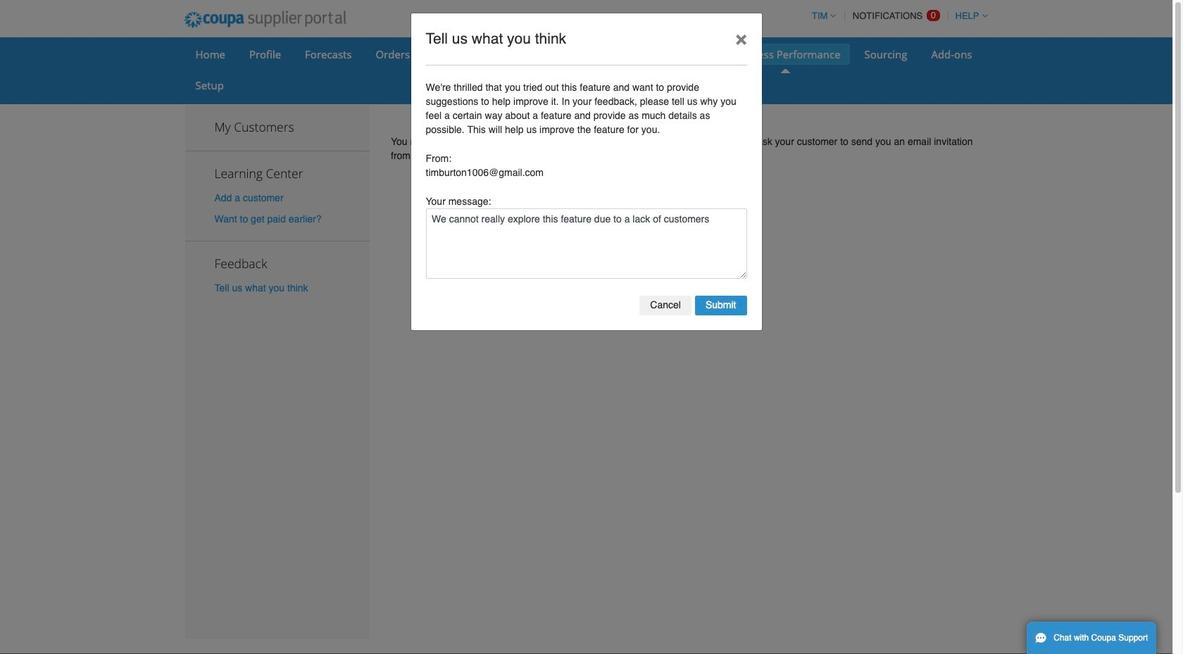 Task type: locate. For each thing, give the bounding box(es) containing it.
None text field
[[426, 209, 747, 279]]

dialog
[[410, 12, 763, 331]]



Task type: vqa. For each thing, say whether or not it's contained in the screenshot.
Customer
no



Task type: describe. For each thing, give the bounding box(es) containing it.
coupa supplier portal image
[[174, 2, 356, 37]]



